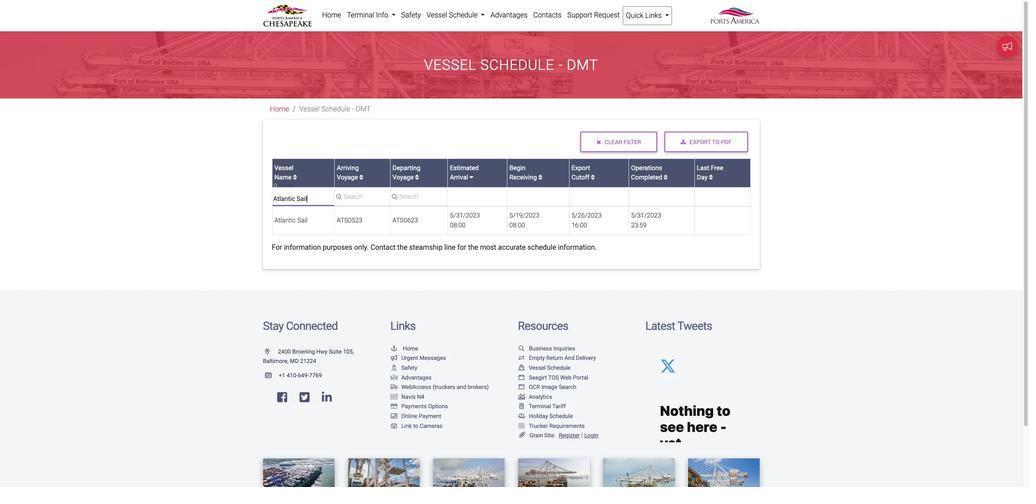 Task type: describe. For each thing, give the bounding box(es) containing it.
seagirt
[[529, 374, 547, 381]]

410-
[[287, 372, 298, 379]]

payments
[[402, 403, 427, 410]]

wheat image
[[518, 432, 526, 438]]

payments options
[[402, 403, 448, 410]]

0 horizontal spatial home
[[270, 105, 289, 113]]

21224
[[300, 358, 316, 365]]

info
[[376, 11, 388, 19]]

hand receiving image
[[391, 375, 398, 381]]

1 horizontal spatial -
[[559, 56, 563, 73]]

urgent messages
[[402, 355, 446, 361]]

export for export to pdf
[[690, 139, 711, 145]]

navis
[[402, 393, 416, 400]]

contact
[[371, 243, 396, 252]]

1 the from the left
[[398, 243, 408, 252]]

accurate
[[498, 243, 526, 252]]

for information purposes only. contact the steamship line for the most accurate schedule information.
[[272, 243, 597, 252]]

payment
[[419, 413, 441, 419]]

anchor image
[[391, 346, 398, 352]]

5/31/2023 23:59
[[631, 212, 661, 229]]

terminal for terminal info
[[347, 11, 374, 19]]

register
[[559, 432, 580, 439]]

departing voyage
[[393, 164, 421, 181]]

1 safety from the top
[[401, 11, 421, 19]]

atlantic sail
[[275, 217, 308, 224]]

terminal tariff link
[[518, 403, 566, 410]]

tos
[[548, 374, 559, 381]]

download image
[[681, 139, 686, 145]]

messages
[[420, 355, 446, 361]]

search image
[[518, 346, 525, 352]]

requirements
[[550, 422, 585, 429]]

link to cameras
[[402, 422, 443, 429]]

2 safety from the top
[[402, 364, 418, 371]]

camera image
[[391, 423, 398, 429]]

webaccess
[[402, 384, 431, 390]]

5/19/2023
[[510, 212, 540, 219]]

0 horizontal spatial links
[[391, 319, 416, 333]]

649-
[[298, 372, 309, 379]]

0 horizontal spatial advantages
[[402, 374, 432, 381]]

5/19/2023 08:00
[[510, 212, 540, 229]]

atlantic
[[275, 217, 296, 224]]

credit card image
[[391, 404, 398, 410]]

register link
[[557, 432, 580, 439]]

last
[[697, 164, 710, 172]]

connected
[[286, 319, 338, 333]]

to
[[713, 139, 720, 145]]

cameras
[[420, 422, 443, 429]]

0 vertical spatial home
[[322, 11, 341, 19]]

support request
[[568, 11, 620, 19]]

phone office image
[[265, 373, 279, 379]]

5/31/2023 for 08:00
[[450, 212, 480, 219]]

business inquiries link
[[518, 345, 576, 352]]

terminal tariff
[[529, 403, 566, 410]]

safety link for terminal info link
[[398, 6, 424, 24]]

5/26/2023 16:00
[[572, 212, 602, 229]]

suite
[[329, 348, 342, 355]]

operations completed
[[631, 164, 663, 181]]

latest tweets
[[646, 319, 712, 333]]

only.
[[354, 243, 369, 252]]

most
[[480, 243, 497, 252]]

5/26/2023
[[572, 212, 602, 219]]

login link
[[585, 432, 599, 439]]

1 vertical spatial -
[[352, 105, 354, 113]]

1 horizontal spatial advantages link
[[488, 6, 531, 24]]

1 horizontal spatial vessel schedule - dmt
[[424, 56, 599, 73]]

ats0523
[[337, 217, 363, 224]]

payments options link
[[391, 403, 448, 410]]

seagirt tos web portal link
[[518, 374, 589, 381]]

request
[[594, 11, 620, 19]]

credit card front image
[[391, 414, 398, 419]]

latest
[[646, 319, 675, 333]]

0 horizontal spatial home link
[[270, 105, 289, 113]]

arriving voyage
[[337, 164, 360, 181]]

twitter square image
[[300, 391, 310, 403]]

(truckers
[[433, 384, 456, 390]]

arriving
[[337, 164, 359, 172]]

1 vertical spatial vessel schedule
[[529, 364, 571, 371]]

quick links
[[626, 11, 664, 20]]

return
[[547, 355, 563, 361]]

for
[[458, 243, 467, 252]]

resources
[[518, 319, 569, 333]]

5/31/2023 for 23:59
[[631, 212, 661, 219]]

08:00 for 5/19/2023 08:00
[[510, 221, 525, 229]]

online payment
[[402, 413, 441, 419]]

webaccess (truckers and brokers) link
[[391, 384, 489, 390]]

search
[[559, 384, 577, 390]]

ocr image search
[[529, 384, 577, 390]]

for
[[272, 243, 282, 252]]

quick links link
[[623, 6, 673, 25]]

vessel name
[[275, 164, 294, 181]]

empty return and delivery
[[529, 355, 596, 361]]

export to pdf link
[[665, 132, 748, 152]]

begin
[[510, 164, 526, 172]]

terminal info
[[347, 11, 390, 19]]

completed
[[631, 174, 663, 181]]

quick
[[626, 11, 644, 20]]

list alt image
[[518, 423, 525, 429]]



Task type: locate. For each thing, give the bounding box(es) containing it.
browser image down "ship" icon
[[518, 375, 525, 381]]

5/31/2023 up the for
[[450, 212, 480, 219]]

None field
[[272, 192, 334, 206], [335, 192, 390, 206], [391, 192, 447, 206], [272, 192, 334, 206], [335, 192, 390, 206], [391, 192, 447, 206]]

safety link right info at the left
[[398, 6, 424, 24]]

1 vertical spatial safety link
[[391, 364, 418, 371]]

08:00 inside "5/31/2023 08:00"
[[450, 221, 466, 229]]

0 horizontal spatial export
[[572, 164, 590, 172]]

trucker requirements
[[529, 422, 585, 429]]

voyage down arriving
[[337, 174, 358, 181]]

0 horizontal spatial advantages link
[[391, 374, 432, 381]]

0 vertical spatial advantages
[[491, 11, 528, 19]]

link
[[402, 422, 412, 429]]

trucker requirements link
[[518, 422, 585, 429]]

1 vertical spatial export
[[572, 164, 590, 172]]

1 vertical spatial safety
[[402, 364, 418, 371]]

0 vertical spatial vessel schedule link
[[424, 6, 488, 24]]

0 vertical spatial vessel schedule
[[427, 11, 480, 19]]

2 horizontal spatial home link
[[391, 345, 418, 352]]

1 5/31/2023 from the left
[[450, 212, 480, 219]]

ocr
[[529, 384, 540, 390]]

links right quick
[[646, 11, 662, 20]]

2 vertical spatial home
[[403, 345, 418, 352]]

advantages link
[[488, 6, 531, 24], [391, 374, 432, 381]]

urgent messages link
[[391, 355, 446, 361]]

voyage down departing
[[393, 174, 414, 181]]

navis n4
[[402, 393, 425, 400]]

1 horizontal spatial 5/31/2023
[[631, 212, 661, 219]]

contacts link
[[531, 6, 565, 24]]

0 horizontal spatial dmt
[[356, 105, 371, 113]]

grain site: register | login
[[530, 432, 599, 439]]

1 horizontal spatial export
[[690, 139, 711, 145]]

estimated
[[450, 164, 479, 172]]

1 vertical spatial advantages link
[[391, 374, 432, 381]]

stay connected
[[263, 319, 338, 333]]

export for export cutoff
[[572, 164, 590, 172]]

08:00 down 5/19/2023
[[510, 221, 525, 229]]

the right the for
[[468, 243, 478, 252]]

home
[[322, 11, 341, 19], [270, 105, 289, 113], [403, 345, 418, 352]]

terminal left info at the left
[[347, 11, 374, 19]]

cutoff
[[572, 174, 590, 181]]

bullhorn image
[[391, 356, 398, 361]]

business inquiries
[[529, 345, 576, 352]]

online
[[402, 413, 418, 419]]

advantages up webaccess
[[402, 374, 432, 381]]

schedule
[[449, 11, 478, 19], [481, 56, 555, 73], [322, 105, 350, 113], [547, 364, 571, 371], [550, 413, 573, 419]]

browser image inside seagirt tos web portal link
[[518, 375, 525, 381]]

0 vertical spatial vessel schedule - dmt
[[424, 56, 599, 73]]

web
[[561, 374, 572, 381]]

1 horizontal spatial links
[[646, 11, 662, 20]]

advantages link up webaccess
[[391, 374, 432, 381]]

browser image
[[518, 375, 525, 381], [518, 385, 525, 390]]

0 vertical spatial browser image
[[518, 375, 525, 381]]

1 horizontal spatial voyage
[[393, 174, 414, 181]]

stay
[[263, 319, 284, 333]]

2 the from the left
[[468, 243, 478, 252]]

voyage inside departing voyage
[[393, 174, 414, 181]]

1 horizontal spatial home
[[322, 11, 341, 19]]

the
[[398, 243, 408, 252], [468, 243, 478, 252]]

2 voyage from the left
[[393, 174, 414, 181]]

safety link down urgent
[[391, 364, 418, 371]]

inquiries
[[554, 345, 576, 352]]

safety
[[401, 11, 421, 19], [402, 364, 418, 371]]

1 horizontal spatial vessel schedule link
[[518, 364, 571, 371]]

ship image
[[518, 365, 525, 371]]

5/31/2023 08:00
[[450, 212, 480, 229]]

purposes
[[323, 243, 353, 252]]

1 horizontal spatial the
[[468, 243, 478, 252]]

file invoice image
[[518, 404, 525, 410]]

ats0623
[[393, 217, 418, 224]]

voyage for arriving voyage
[[337, 174, 358, 181]]

browser image for ocr
[[518, 385, 525, 390]]

1 vertical spatial advantages
[[402, 374, 432, 381]]

0 horizontal spatial voyage
[[337, 174, 358, 181]]

schedule
[[528, 243, 556, 252]]

1 horizontal spatial terminal
[[529, 403, 551, 410]]

0 vertical spatial terminal
[[347, 11, 374, 19]]

line
[[445, 243, 456, 252]]

0 horizontal spatial 08:00
[[450, 221, 466, 229]]

tariff
[[553, 403, 566, 410]]

0 horizontal spatial vessel schedule - dmt
[[299, 105, 371, 113]]

0 vertical spatial -
[[559, 56, 563, 73]]

0 vertical spatial export
[[690, 139, 711, 145]]

0 horizontal spatial the
[[398, 243, 408, 252]]

2400
[[278, 348, 291, 355]]

md
[[290, 358, 299, 365]]

truck container image
[[391, 385, 398, 390]]

dmt
[[567, 56, 599, 73], [356, 105, 371, 113]]

steamship
[[409, 243, 443, 252]]

vessel schedule link
[[424, 6, 488, 24], [518, 364, 571, 371]]

safety right info at the left
[[401, 11, 421, 19]]

terminal for terminal tariff
[[529, 403, 551, 410]]

webaccess (truckers and brokers)
[[402, 384, 489, 390]]

1 horizontal spatial dmt
[[567, 56, 599, 73]]

close image
[[597, 139, 601, 145]]

terminal
[[347, 11, 374, 19], [529, 403, 551, 410]]

2 5/31/2023 from the left
[[631, 212, 661, 219]]

1 vertical spatial terminal
[[529, 403, 551, 410]]

options
[[428, 403, 448, 410]]

grain
[[530, 432, 543, 439]]

0 vertical spatial dmt
[[567, 56, 599, 73]]

link to cameras link
[[391, 422, 443, 429]]

container storage image
[[391, 394, 398, 400]]

08:00
[[450, 221, 466, 229], [510, 221, 525, 229]]

23:59
[[631, 221, 647, 229]]

free
[[711, 164, 724, 172]]

information.
[[558, 243, 597, 252]]

1 vertical spatial browser image
[[518, 385, 525, 390]]

home link for "urgent messages" link
[[391, 345, 418, 352]]

to
[[413, 422, 419, 429]]

1 08:00 from the left
[[450, 221, 466, 229]]

and
[[457, 384, 466, 390]]

terminal down analytics
[[529, 403, 551, 410]]

export left to
[[690, 139, 711, 145]]

0 vertical spatial links
[[646, 11, 662, 20]]

0 horizontal spatial 5/31/2023
[[450, 212, 480, 219]]

the right 'contact'
[[398, 243, 408, 252]]

browser image for seagirt
[[518, 375, 525, 381]]

16:00
[[572, 221, 587, 229]]

+1 410-649-7769
[[279, 372, 322, 379]]

delivery
[[576, 355, 596, 361]]

broening
[[292, 348, 315, 355]]

1 horizontal spatial advantages
[[491, 11, 528, 19]]

browser image inside ocr image search link
[[518, 385, 525, 390]]

0 vertical spatial safety link
[[398, 6, 424, 24]]

export to pdf
[[690, 139, 732, 145]]

1 vertical spatial vessel schedule link
[[518, 364, 571, 371]]

1 horizontal spatial 08:00
[[510, 221, 525, 229]]

online payment link
[[391, 413, 441, 419]]

name
[[275, 174, 292, 181]]

0 horizontal spatial terminal
[[347, 11, 374, 19]]

7769
[[309, 372, 322, 379]]

1 voyage from the left
[[337, 174, 358, 181]]

bells image
[[518, 414, 525, 419]]

08:00 for 5/31/2023 08:00
[[450, 221, 466, 229]]

1 browser image from the top
[[518, 375, 525, 381]]

1 vertical spatial home link
[[270, 105, 289, 113]]

0 vertical spatial advantages link
[[488, 6, 531, 24]]

holiday
[[529, 413, 548, 419]]

information
[[284, 243, 321, 252]]

browser image up analytics icon on the right bottom
[[518, 385, 525, 390]]

voyage inside arriving voyage
[[337, 174, 358, 181]]

facebook square image
[[277, 391, 287, 403]]

arrival
[[450, 174, 468, 181]]

0 horizontal spatial vessel schedule link
[[424, 6, 488, 24]]

home link for terminal info link
[[319, 6, 344, 24]]

1 vertical spatial dmt
[[356, 105, 371, 113]]

analytics link
[[518, 393, 552, 400]]

n4
[[417, 393, 425, 400]]

departing
[[393, 164, 421, 172]]

2 browser image from the top
[[518, 385, 525, 390]]

safety down urgent
[[402, 364, 418, 371]]

advantages left contacts
[[491, 11, 528, 19]]

2 08:00 from the left
[[510, 221, 525, 229]]

advantages link left contacts
[[488, 6, 531, 24]]

map marker alt image
[[265, 349, 277, 355]]

2 vertical spatial home link
[[391, 345, 418, 352]]

navis n4 link
[[391, 393, 425, 400]]

links
[[646, 11, 662, 20], [391, 319, 416, 333]]

|
[[582, 432, 583, 439]]

sail
[[297, 217, 308, 224]]

portal
[[573, 374, 589, 381]]

1 vertical spatial home
[[270, 105, 289, 113]]

vessel schedule
[[427, 11, 480, 19], [529, 364, 571, 371]]

exchange image
[[518, 356, 525, 361]]

0 vertical spatial home link
[[319, 6, 344, 24]]

safety link for "urgent messages" link
[[391, 364, 418, 371]]

0 vertical spatial safety
[[401, 11, 421, 19]]

105,
[[343, 348, 354, 355]]

1 horizontal spatial home link
[[319, 6, 344, 24]]

5/31/2023 up 23:59
[[631, 212, 661, 219]]

clear filter button
[[581, 132, 658, 152]]

export cutoff
[[572, 164, 590, 181]]

1 vertical spatial vessel schedule - dmt
[[299, 105, 371, 113]]

0 horizontal spatial vessel schedule
[[427, 11, 480, 19]]

ocr image search link
[[518, 384, 577, 390]]

voyage
[[337, 174, 358, 181], [393, 174, 414, 181]]

0 horizontal spatial -
[[352, 105, 354, 113]]

5/31/2023
[[450, 212, 480, 219], [631, 212, 661, 219]]

filter
[[624, 139, 641, 145]]

receiving
[[510, 174, 537, 181]]

2 horizontal spatial home
[[403, 345, 418, 352]]

export up "cutoff"
[[572, 164, 590, 172]]

08:00 inside 5/19/2023 08:00
[[510, 221, 525, 229]]

1 vertical spatial links
[[391, 319, 416, 333]]

08:00 up the for
[[450, 221, 466, 229]]

seagirt tos web portal
[[529, 374, 589, 381]]

2400 broening hwy suite 105, baltimore, md 21224
[[263, 348, 354, 365]]

analytics image
[[518, 394, 525, 400]]

hwy
[[316, 348, 328, 355]]

voyage for departing voyage
[[393, 174, 414, 181]]

1 horizontal spatial vessel schedule
[[529, 364, 571, 371]]

image
[[542, 384, 558, 390]]

and
[[565, 355, 575, 361]]

user hard hat image
[[391, 365, 398, 371]]

linkedin image
[[322, 391, 332, 403]]

links up the anchor icon
[[391, 319, 416, 333]]

clear
[[605, 139, 622, 145]]



Task type: vqa. For each thing, say whether or not it's contained in the screenshot.
08:00 in the 5/19/2023 08:00
yes



